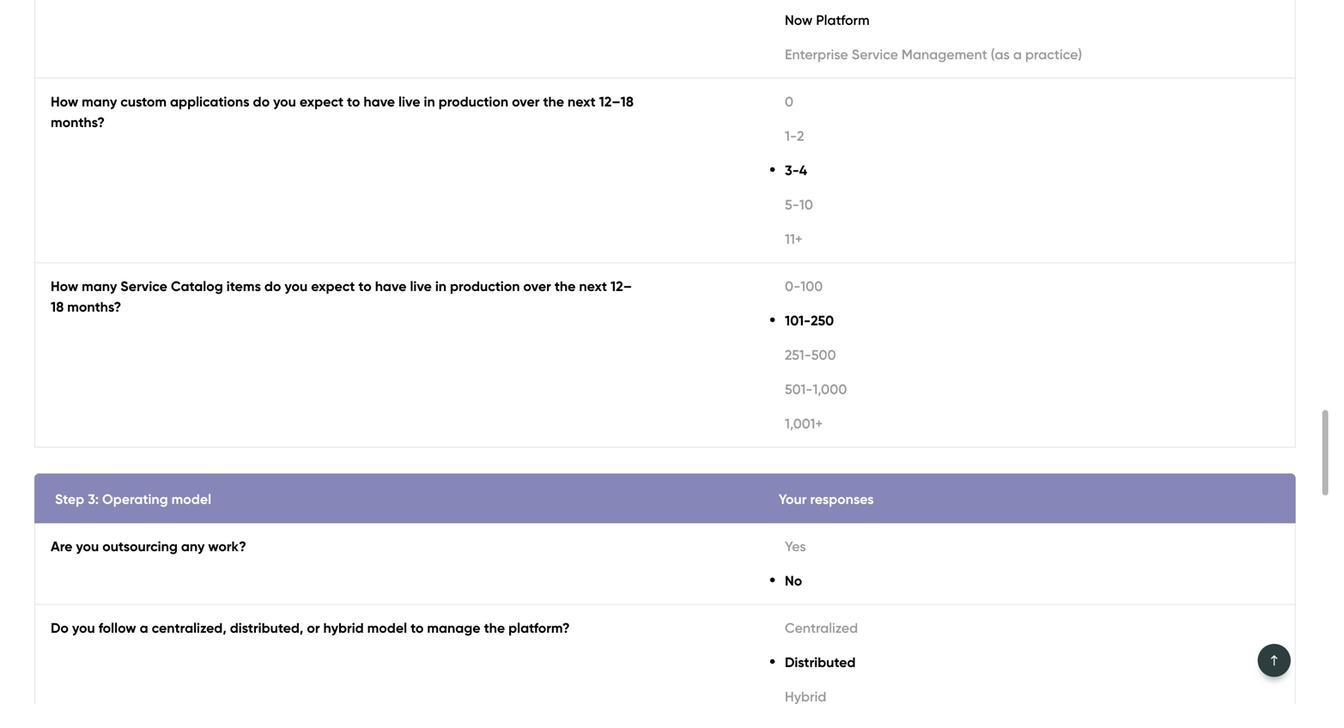 Task type: locate. For each thing, give the bounding box(es) containing it.
months? down get started link
[[51, 114, 105, 131]]

production inside "how many custom applications do you expect to have live in production over the next 12–18 months?"
[[439, 93, 509, 110]]

follow
[[99, 620, 136, 637]]

you left need
[[1150, 405, 1173, 421]]

over inside how many service catalog items do you expect to have live in production over the next 12– 18 months?
[[524, 278, 551, 295]]

your left 101-
[[758, 322, 785, 339]]

platform inside the servicenow platform team estimator
[[993, 188, 1155, 239]]

you
[[273, 93, 296, 110], [285, 278, 308, 295], [1150, 405, 1173, 421], [76, 538, 99, 555], [72, 620, 95, 637]]

in inside "how many custom applications do you expect to have live in production over the next 12–18 months?"
[[424, 93, 435, 110]]

0 vertical spatial many
[[82, 93, 117, 110]]

how inside "how many custom applications do you expect to have live in production over the next 12–18 months?"
[[51, 93, 78, 110]]

how for how many custom applications do you expect to have live in production over the next 12–18 months?
[[51, 93, 78, 110]]

1 vertical spatial many
[[82, 278, 117, 295]]

expect inside "how many custom applications do you expect to have live in production over the next 12–18 months?"
[[300, 93, 344, 110]]

started
[[62, 71, 109, 88]]

18
[[51, 299, 64, 315]]

1 horizontal spatial model
[[367, 620, 407, 637]]

use
[[758, 405, 781, 421]]

strat
[[1304, 322, 1331, 339]]

service left catalog
[[120, 278, 168, 295]]

the down the 501-
[[785, 405, 806, 421]]

how for how many service catalog items do you expect to have live in production over the next 12– 18 months?
[[51, 278, 78, 295]]

0 vertical spatial do
[[253, 93, 270, 110]]

1 vertical spatial over
[[524, 278, 551, 295]]

next left the 12–
[[579, 278, 607, 295]]

1 vertical spatial servicenow
[[758, 188, 982, 239]]

team inside use the platform team estimator to find out how many people you need to build your team a
[[865, 405, 900, 421]]

all
[[874, 71, 889, 88]]

you right "applications" at the top
[[273, 93, 296, 110]]

500
[[812, 347, 837, 363]]

101-
[[785, 312, 811, 329]]

how down get started
[[51, 93, 78, 110]]

10
[[800, 196, 814, 213]]

1 vertical spatial team
[[1293, 405, 1327, 421]]

250
[[811, 312, 835, 329]]

servicenow inside all servicenow sites link
[[892, 71, 966, 88]]

1 horizontal spatial get
[[753, 71, 777, 88]]

0 vertical spatial team
[[1165, 188, 1268, 239]]

build
[[1229, 405, 1259, 421]]

get support link
[[753, 63, 832, 97]]

0 vertical spatial how
[[51, 93, 78, 110]]

the inside use the platform team estimator to find out how many people you need to build your team a
[[785, 405, 806, 421]]

do
[[51, 620, 69, 637]]

a right follow
[[140, 620, 148, 637]]

sites
[[969, 71, 999, 88]]

2 vertical spatial servicenow
[[1196, 322, 1270, 339]]

1 vertical spatial estimator
[[903, 405, 962, 421]]

estimator up 250
[[758, 242, 939, 293]]

team right your
[[1293, 405, 1327, 421]]

a right as
[[1292, 322, 1301, 339]]

operating
[[102, 491, 168, 508]]

3-4
[[785, 162, 808, 179]]

0-
[[785, 278, 801, 295]]

12–
[[611, 278, 632, 295]]

people
[[1102, 405, 1147, 421]]

centralized
[[785, 620, 859, 637]]

and left extends
[[1114, 322, 1139, 339]]

get for get support
[[753, 71, 777, 88]]

servicenow
[[892, 71, 966, 88], [758, 188, 982, 239], [1196, 322, 1270, 339]]

team right platform
[[934, 322, 967, 339]]

manage
[[427, 620, 481, 637]]

1 horizontal spatial and
[[529, 71, 554, 88]]

get left support
[[753, 71, 777, 88]]

0 vertical spatial your
[[758, 322, 785, 339]]

over down events
[[512, 93, 540, 110]]

platform
[[877, 322, 930, 339]]

practice)
[[1026, 46, 1083, 63]]

1 horizontal spatial team
[[1293, 405, 1327, 421]]

0 horizontal spatial service
[[120, 278, 168, 295]]

1 how from the top
[[51, 93, 78, 110]]

2 how from the top
[[51, 278, 78, 295]]

0 vertical spatial team
[[934, 322, 967, 339]]

with
[[96, 615, 125, 632]]

2 horizontal spatial and
[[1114, 322, 1139, 339]]

do right items
[[265, 278, 281, 295]]

0 vertical spatial production
[[439, 93, 509, 110]]

1 vertical spatial live
[[410, 278, 432, 295]]

1 vertical spatial have
[[375, 278, 407, 295]]

next inside how many service catalog items do you expect to have live in production over the next 12– 18 months?
[[579, 278, 607, 295]]

0 vertical spatial platform
[[817, 12, 870, 28]]

calculators
[[370, 71, 442, 88]]

applications
[[170, 93, 250, 110]]

expect
[[300, 93, 344, 110], [311, 278, 355, 295]]

us
[[128, 615, 144, 632]]

0 vertical spatial in
[[424, 93, 435, 110]]

you right items
[[285, 278, 308, 295]]

estimator left find
[[903, 405, 962, 421]]

get
[[34, 71, 58, 88], [753, 71, 777, 88]]

1 vertical spatial months?
[[67, 299, 121, 315]]

team inside your servicenow® platform team establishes, maintains, and extends servicenow as a strat
[[934, 322, 967, 339]]

months?
[[51, 114, 105, 131], [67, 299, 121, 315]]

and for tools
[[342, 71, 367, 88]]

many inside how many service catalog items do you expect to have live in production over the next 12– 18 months?
[[82, 278, 117, 295]]

2 vertical spatial platform
[[809, 405, 862, 421]]

platform
[[817, 12, 870, 28], [993, 188, 1155, 239], [809, 405, 862, 421]]

and inside 'link'
[[342, 71, 367, 88]]

tools and calculators link
[[306, 63, 442, 97]]

0 vertical spatial have
[[364, 93, 395, 110]]

you right "do"
[[72, 620, 95, 637]]

get started link
[[34, 63, 109, 97]]

0 vertical spatial next
[[568, 93, 596, 110]]

1 vertical spatial production
[[450, 278, 520, 295]]

how inside how many service catalog items do you expect to have live in production over the next 12– 18 months?
[[51, 278, 78, 295]]

the inside "how many custom applications do you expect to have live in production over the next 12–18 months?"
[[543, 93, 565, 110]]

team
[[1165, 188, 1268, 239], [865, 405, 900, 421]]

501-1,000
[[785, 381, 848, 398]]

how many service catalog items do you expect to have live in production over the next 12– 18 months?
[[51, 278, 632, 315]]

0 vertical spatial model
[[172, 491, 211, 508]]

2 vertical spatial many
[[1064, 405, 1098, 421]]

1 vertical spatial do
[[265, 278, 281, 295]]

get support
[[753, 71, 832, 88]]

do down practices
[[253, 93, 270, 110]]

have
[[364, 93, 395, 110], [375, 278, 407, 295]]

12–18
[[599, 93, 634, 110]]

0 vertical spatial estimator
[[758, 242, 939, 293]]

1 vertical spatial model
[[367, 620, 407, 637]]

get started
[[34, 71, 109, 88]]

management
[[902, 46, 988, 63]]

now platform
[[785, 12, 870, 28]]

1 vertical spatial how
[[51, 278, 78, 295]]

no
[[785, 573, 803, 589]]

as
[[1274, 322, 1289, 339]]

how
[[51, 93, 78, 110], [51, 278, 78, 295]]

0 horizontal spatial get
[[34, 71, 58, 88]]

model up any at the bottom left of the page
[[172, 491, 211, 508]]

over left the 12–
[[524, 278, 551, 295]]

1 vertical spatial in
[[435, 278, 447, 295]]

0 vertical spatial servicenow
[[892, 71, 966, 88]]

0 horizontal spatial team
[[934, 322, 967, 339]]

catalog
[[171, 278, 223, 295]]

and right events
[[529, 71, 554, 88]]

1 vertical spatial next
[[579, 278, 607, 295]]

the down 'events and webinars' at top
[[543, 93, 565, 110]]

1 vertical spatial team
[[865, 405, 900, 421]]

0 vertical spatial expect
[[300, 93, 344, 110]]

your for your servicenow® platform team establishes, maintains, and extends servicenow as a strat
[[758, 322, 785, 339]]

estimator
[[758, 242, 939, 293], [903, 405, 962, 421]]

2 get from the left
[[753, 71, 777, 88]]

a inside use the platform team estimator to find out how many people you need to build your team a
[[1330, 405, 1331, 421]]

servicenow down 4
[[758, 188, 982, 239]]

service up all
[[852, 46, 899, 63]]

your inside your servicenow® platform team establishes, maintains, and extends servicenow as a strat
[[758, 322, 785, 339]]

1 vertical spatial service
[[120, 278, 168, 295]]

get for get started
[[34, 71, 58, 88]]

you inside "how many custom applications do you expect to have live in production over the next 12–18 months?"
[[273, 93, 296, 110]]

1 get from the left
[[34, 71, 58, 88]]

the
[[543, 93, 565, 110], [555, 278, 576, 295], [785, 405, 806, 421], [484, 620, 505, 637]]

0 horizontal spatial and
[[342, 71, 367, 88]]

your responses
[[779, 491, 874, 508]]

0 vertical spatial months?
[[51, 114, 105, 131]]

enterprise
[[785, 46, 849, 63]]

and right tools
[[342, 71, 367, 88]]

step 3: operating model
[[55, 491, 211, 508]]

to inside "how many custom applications do you expect to have live in production over the next 12–18 months?"
[[347, 93, 360, 110]]

many inside "how many custom applications do you expect to have live in production over the next 12–18 months?"
[[82, 93, 117, 110]]

expect inside how many service catalog items do you expect to have live in production over the next 12– 18 months?
[[311, 278, 355, 295]]

get left started
[[34, 71, 58, 88]]

distributed
[[785, 654, 856, 671]]

a right your
[[1330, 405, 1331, 421]]

servicenow®
[[789, 322, 874, 339]]

next down webinars
[[568, 93, 596, 110]]

0 horizontal spatial team
[[865, 405, 900, 421]]

1 vertical spatial expect
[[311, 278, 355, 295]]

servicenow inside the servicenow platform team estimator
[[758, 188, 982, 239]]

the left the 12–
[[555, 278, 576, 295]]

establishes,
[[970, 322, 1043, 339]]

next
[[568, 93, 596, 110], [579, 278, 607, 295]]

0 vertical spatial over
[[512, 93, 540, 110]]

your up yes
[[779, 491, 807, 508]]

servicenow down enterprise service management (as a practice)
[[892, 71, 966, 88]]

model right the hybrid
[[367, 620, 407, 637]]

to inside how many service catalog items do you expect to have live in production over the next 12– 18 months?
[[359, 278, 372, 295]]

platform for servicenow
[[993, 188, 1155, 239]]

1 vertical spatial platform
[[993, 188, 1155, 239]]

live inside "how many custom applications do you expect to have live in production over the next 12–18 months?"
[[399, 93, 421, 110]]

servicenow left as
[[1196, 322, 1270, 339]]

how up "18"
[[51, 278, 78, 295]]

outsourcing
[[102, 538, 178, 555]]

are you outsourcing any work?
[[51, 538, 246, 555]]

live
[[399, 93, 421, 110], [410, 278, 432, 295]]

months? inside how many service catalog items do you expect to have live in production over the next 12– 18 months?
[[67, 299, 121, 315]]

5-
[[785, 196, 800, 213]]

1 vertical spatial your
[[779, 491, 807, 508]]

a
[[1014, 46, 1022, 63], [1292, 322, 1301, 339], [1330, 405, 1331, 421], [140, 620, 148, 637]]

in
[[424, 93, 435, 110], [435, 278, 447, 295]]

1 horizontal spatial service
[[852, 46, 899, 63]]

0 vertical spatial live
[[399, 93, 421, 110]]

months? right "18"
[[67, 299, 121, 315]]

1 horizontal spatial team
[[1165, 188, 1268, 239]]

services
[[659, 71, 711, 88]]



Task type: vqa. For each thing, say whether or not it's contained in the screenshot.
"for"
no



Task type: describe. For each thing, give the bounding box(es) containing it.
1-
[[785, 128, 797, 144]]

in inside how many service catalog items do you expect to have live in production over the next 12– 18 months?
[[435, 278, 447, 295]]

are
[[51, 538, 73, 555]]

services link
[[659, 63, 711, 97]]

find
[[982, 405, 1006, 421]]

0 vertical spatial service
[[852, 46, 899, 63]]

months? inside "how many custom applications do you expect to have live in production over the next 12–18 months?"
[[51, 114, 105, 131]]

the inside how many service catalog items do you expect to have live in production over the next 12– 18 months?
[[555, 278, 576, 295]]

5-10
[[785, 196, 814, 213]]

and inside your servicenow® platform team establishes, maintains, and extends servicenow as a strat
[[1114, 322, 1139, 339]]

team inside use the platform team estimator to find out how many people you need to build your team a
[[1293, 405, 1327, 421]]

all servicenow sites
[[874, 71, 999, 88]]

0 horizontal spatial model
[[172, 491, 211, 508]]

1-2
[[785, 128, 805, 144]]

webinars
[[557, 71, 617, 88]]

many for service
[[82, 278, 117, 295]]

and for events
[[529, 71, 554, 88]]

events and webinars
[[485, 71, 617, 88]]

many inside use the platform team estimator to find out how many people you need to build your team a
[[1064, 405, 1098, 421]]

distributed,
[[230, 620, 304, 637]]

all servicenow sites link
[[874, 63, 999, 97]]

1,001+
[[785, 415, 823, 432]]

servicenow inside your servicenow® platform team establishes, maintains, and extends servicenow as a strat
[[1196, 322, 1270, 339]]

events and webinars link
[[485, 63, 617, 97]]

centralized,
[[152, 620, 227, 637]]

support
[[781, 71, 832, 88]]

you right are
[[76, 538, 99, 555]]

how
[[1034, 405, 1060, 421]]

100
[[801, 278, 823, 295]]

251-
[[785, 347, 812, 363]]

production inside how many service catalog items do you expect to have live in production over the next 12– 18 months?
[[450, 278, 520, 295]]

do you follow a centralized, distributed, or hybrid model to manage the platform?
[[51, 620, 570, 637]]

a inside your servicenow® platform team establishes, maintains, and extends servicenow as a strat
[[1292, 322, 1301, 339]]

2
[[797, 128, 805, 144]]

(as
[[991, 46, 1010, 63]]

now
[[785, 12, 813, 28]]

1,000
[[813, 381, 848, 398]]

you inside use the platform team estimator to find out how many people you need to build your team a
[[1150, 405, 1173, 421]]

leading practices
[[151, 71, 264, 88]]

a right (as
[[1014, 46, 1022, 63]]

yes
[[785, 538, 806, 555]]

maintains,
[[1047, 322, 1111, 339]]

have inside how many service catalog items do you expect to have live in production over the next 12– 18 months?
[[375, 278, 407, 295]]

platform for now
[[817, 12, 870, 28]]

have inside "how many custom applications do you expect to have live in production over the next 12–18 months?"
[[364, 93, 395, 110]]

tools and calculators
[[306, 71, 442, 88]]

your
[[1263, 405, 1290, 421]]

events
[[485, 71, 525, 88]]

service inside how many service catalog items do you expect to have live in production over the next 12– 18 months?
[[120, 278, 168, 295]]

your for your responses
[[779, 491, 807, 508]]

3:
[[88, 491, 99, 508]]

leading
[[151, 71, 202, 88]]

estimator inside the servicenow platform team estimator
[[758, 242, 939, 293]]

tools
[[306, 71, 338, 88]]

0
[[785, 93, 794, 110]]

estimator inside use the platform team estimator to find out how many people you need to build your team a
[[903, 405, 962, 421]]

hybrid
[[324, 620, 364, 637]]

work?
[[208, 538, 246, 555]]

the right manage
[[484, 620, 505, 637]]

extends
[[1143, 322, 1193, 339]]

leading practices link
[[151, 63, 264, 97]]

practices
[[206, 71, 264, 88]]

or
[[307, 620, 320, 637]]

use the platform team estimator to find out how many people you need to build your team a
[[758, 405, 1331, 442]]

how many custom applications do you expect to have live in production over the next 12–18 months?
[[51, 93, 634, 131]]

custom
[[120, 93, 167, 110]]

11+
[[785, 231, 803, 247]]

out
[[1009, 405, 1030, 421]]

platform?
[[509, 620, 570, 637]]

501-
[[785, 381, 813, 398]]

step
[[55, 491, 84, 508]]

4
[[800, 162, 808, 179]]

do inside how many service catalog items do you expect to have live in production over the next 12– 18 months?
[[265, 278, 281, 295]]

connect
[[34, 615, 92, 632]]

platform inside use the platform team estimator to find out how many people you need to build your team a
[[809, 405, 862, 421]]

101-250
[[785, 312, 835, 329]]

servicenow platform team estimator
[[758, 188, 1268, 293]]

team inside the servicenow platform team estimator
[[1165, 188, 1268, 239]]

over inside "how many custom applications do you expect to have live in production over the next 12–18 months?"
[[512, 93, 540, 110]]

live inside how many service catalog items do you expect to have live in production over the next 12– 18 months?
[[410, 278, 432, 295]]

0-100
[[785, 278, 823, 295]]

your servicenow® platform team establishes, maintains, and extends servicenow as a strat
[[758, 322, 1331, 380]]

need
[[1176, 405, 1209, 421]]

you inside how many service catalog items do you expect to have live in production over the next 12– 18 months?
[[285, 278, 308, 295]]

many for custom
[[82, 93, 117, 110]]

responses
[[811, 491, 874, 508]]

connect with us
[[34, 615, 144, 632]]

enterprise service management (as a practice)
[[785, 46, 1083, 63]]

any
[[181, 538, 205, 555]]

251-500
[[785, 347, 837, 363]]

items
[[227, 278, 261, 295]]

do inside "how many custom applications do you expect to have live in production over the next 12–18 months?"
[[253, 93, 270, 110]]

next inside "how many custom applications do you expect to have live in production over the next 12–18 months?"
[[568, 93, 596, 110]]

3-
[[785, 162, 800, 179]]



